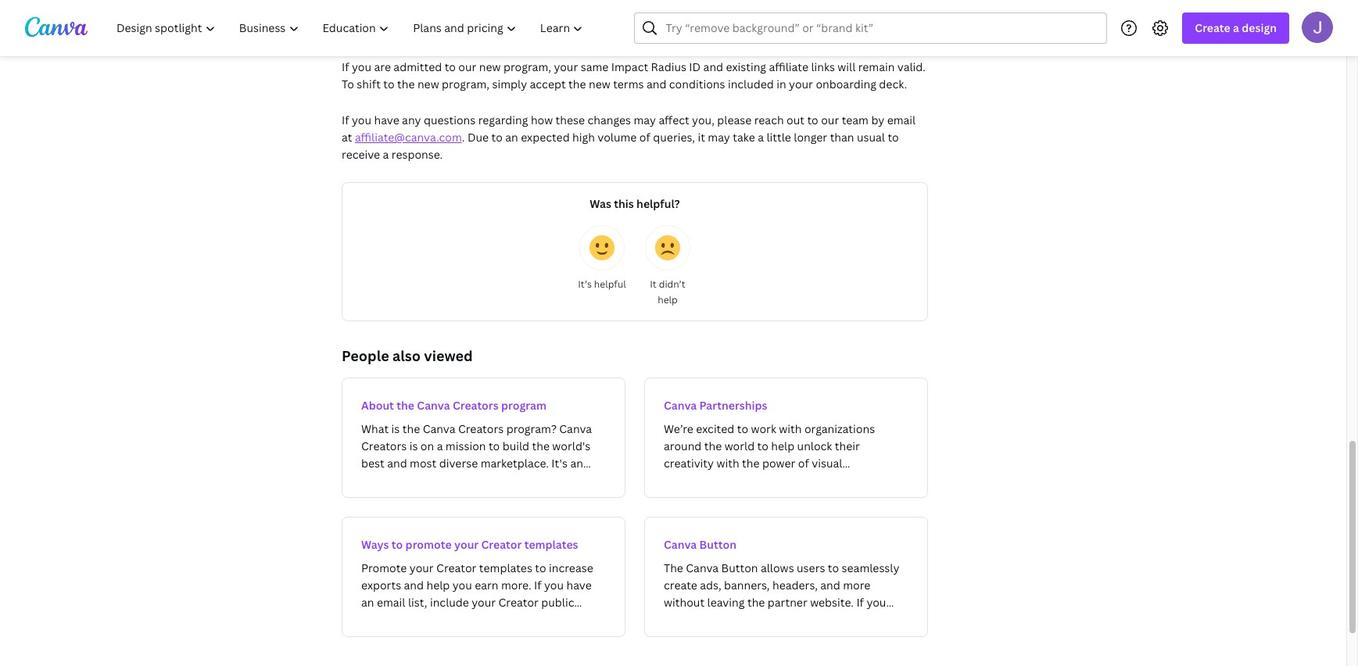 Task type: vqa. For each thing, say whether or not it's contained in the screenshot.
the t
no



Task type: describe. For each thing, give the bounding box(es) containing it.
was this helpful?
[[590, 196, 680, 211]]

0 horizontal spatial a
[[383, 147, 389, 162]]

affiliate
[[769, 59, 809, 74]]

queries,
[[653, 130, 695, 145]]

questions
[[424, 113, 476, 127]]

canva button link
[[644, 517, 928, 637]]

how
[[531, 113, 553, 127]]

this
[[614, 196, 634, 211]]

canva partnerships link
[[644, 378, 928, 498]]

regarding
[[478, 113, 528, 127]]

create a design
[[1195, 20, 1277, 35]]

due
[[468, 130, 489, 145]]

viewed
[[424, 346, 473, 365]]

to inside if you have any questions regarding how these changes may affect you, please reach out to our team by email at
[[807, 113, 819, 127]]

to right admitted
[[445, 59, 456, 74]]

accept
[[530, 77, 566, 92]]

are
[[374, 59, 391, 74]]

button
[[700, 537, 737, 552]]

conditions
[[669, 77, 725, 92]]

by
[[872, 113, 885, 127]]

create
[[1195, 20, 1231, 35]]

valid.
[[898, 59, 926, 74]]

id
[[689, 59, 701, 74]]

take
[[733, 130, 755, 145]]

😔 image
[[655, 235, 680, 260]]

Try "remove background" or "brand kit" search field
[[666, 13, 1098, 43]]

0 horizontal spatial your
[[454, 537, 479, 552]]

canva partnerships
[[664, 398, 768, 413]]

2 horizontal spatial your
[[789, 77, 813, 92]]

it's helpful
[[578, 278, 626, 291]]

1 vertical spatial and
[[647, 77, 667, 92]]

.
[[462, 130, 465, 145]]

templates
[[525, 537, 578, 552]]

remain
[[858, 59, 895, 74]]

helpful?
[[637, 196, 680, 211]]

our inside if you have any questions regarding how these changes may affect you, please reach out to our team by email at
[[821, 113, 839, 127]]

create a design button
[[1183, 13, 1290, 44]]

to down are
[[383, 77, 395, 92]]

any
[[402, 113, 421, 127]]

0 horizontal spatial program,
[[442, 77, 490, 92]]

if for if you are admitted to our new program, your same impact radius id and existing affiliate links will remain valid. to shift to the new program, simply accept the new terms and conditions included in your onboarding deck.
[[342, 59, 349, 74]]

0 horizontal spatial new
[[418, 77, 439, 92]]

affect
[[659, 113, 690, 127]]

out
[[787, 113, 805, 127]]

reach
[[754, 113, 784, 127]]

an
[[505, 130, 518, 145]]

ways to promote your creator templates
[[361, 537, 578, 552]]

our inside the if you are admitted to our new program, your same impact radius id and existing affiliate links will remain valid. to shift to the new program, simply accept the new terms and conditions included in your onboarding deck.
[[459, 59, 477, 74]]

links
[[811, 59, 835, 74]]

may inside if you have any questions regarding how these changes may affect you, please reach out to our team by email at
[[634, 113, 656, 127]]

impact
[[611, 59, 648, 74]]

it didn't help
[[650, 278, 686, 307]]

to right ways at bottom
[[392, 537, 403, 552]]

deck.
[[879, 77, 907, 92]]

to
[[342, 77, 354, 92]]

than
[[830, 130, 854, 145]]

little
[[767, 130, 791, 145]]

changes
[[588, 113, 631, 127]]

affiliate@canva.com link
[[355, 130, 462, 145]]

🙂 image
[[590, 235, 615, 260]]

1 horizontal spatial and
[[704, 59, 724, 74]]



Task type: locate. For each thing, give the bounding box(es) containing it.
the right about
[[397, 398, 415, 413]]

affiliate@canva.com
[[355, 130, 462, 145]]

1 vertical spatial a
[[758, 130, 764, 145]]

new down admitted
[[418, 77, 439, 92]]

program, up the questions
[[442, 77, 490, 92]]

if for if you have any questions regarding how these changes may affect you, please reach out to our team by email at
[[342, 113, 349, 127]]

0 vertical spatial our
[[459, 59, 477, 74]]

may up of
[[634, 113, 656, 127]]

creator
[[481, 537, 522, 552]]

you inside the if you are admitted to our new program, your same impact radius id and existing affiliate links will remain valid. to shift to the new program, simply accept the new terms and conditions included in your onboarding deck.
[[352, 59, 372, 74]]

if you are admitted to our new program, your same impact radius id and existing affiliate links will remain valid. to shift to the new program, simply accept the new terms and conditions included in your onboarding deck.
[[342, 59, 926, 92]]

radius
[[651, 59, 687, 74]]

1 vertical spatial your
[[789, 77, 813, 92]]

you
[[352, 59, 372, 74], [352, 113, 372, 127]]

you for to
[[352, 59, 372, 74]]

0 vertical spatial program,
[[504, 59, 551, 74]]

1 vertical spatial program,
[[442, 77, 490, 92]]

if you have any questions regarding how these changes may affect you, please reach out to our team by email at
[[342, 113, 916, 145]]

promote
[[406, 537, 452, 552]]

a left design
[[1233, 20, 1240, 35]]

simply
[[492, 77, 527, 92]]

1 vertical spatial if
[[342, 113, 349, 127]]

design
[[1242, 20, 1277, 35]]

if
[[342, 59, 349, 74], [342, 113, 349, 127]]

about the canva creators program
[[361, 398, 547, 413]]

0 vertical spatial may
[[634, 113, 656, 127]]

0 horizontal spatial and
[[647, 77, 667, 92]]

it
[[650, 278, 657, 291]]

and down radius
[[647, 77, 667, 92]]

the
[[397, 77, 415, 92], [569, 77, 586, 92], [397, 398, 415, 413]]

also
[[393, 346, 421, 365]]

0 vertical spatial your
[[554, 59, 578, 74]]

new down same
[[589, 77, 611, 92]]

canva for canva partnerships
[[664, 398, 697, 413]]

1 if from the top
[[342, 59, 349, 74]]

to right "out"
[[807, 113, 819, 127]]

included
[[728, 77, 774, 92]]

a inside 'dropdown button'
[[1233, 20, 1240, 35]]

receive
[[342, 147, 380, 162]]

2 horizontal spatial a
[[1233, 20, 1240, 35]]

1 vertical spatial our
[[821, 113, 839, 127]]

your right in
[[789, 77, 813, 92]]

to
[[445, 59, 456, 74], [383, 77, 395, 92], [807, 113, 819, 127], [492, 130, 503, 145], [888, 130, 899, 145], [392, 537, 403, 552]]

about
[[361, 398, 394, 413]]

it's
[[578, 278, 592, 291]]

0 vertical spatial if
[[342, 59, 349, 74]]

about the canva creators program link
[[342, 378, 626, 498]]

was
[[590, 196, 612, 211]]

email
[[887, 113, 916, 127]]

admitted
[[394, 59, 442, 74]]

1 horizontal spatial our
[[821, 113, 839, 127]]

a right receive
[[383, 147, 389, 162]]

you inside if you have any questions regarding how these changes may affect you, please reach out to our team by email at
[[352, 113, 372, 127]]

0 vertical spatial and
[[704, 59, 724, 74]]

response.
[[392, 147, 443, 162]]

help
[[658, 293, 678, 307]]

helpful
[[594, 278, 626, 291]]

if inside if you have any questions regarding how these changes may affect you, please reach out to our team by email at
[[342, 113, 349, 127]]

1 horizontal spatial new
[[479, 59, 501, 74]]

0 horizontal spatial may
[[634, 113, 656, 127]]

a
[[1233, 20, 1240, 35], [758, 130, 764, 145], [383, 147, 389, 162]]

may right it
[[708, 130, 730, 145]]

terms
[[613, 77, 644, 92]]

a right take
[[758, 130, 764, 145]]

our up than
[[821, 113, 839, 127]]

1 horizontal spatial a
[[758, 130, 764, 145]]

the down admitted
[[397, 77, 415, 92]]

0 vertical spatial a
[[1233, 20, 1240, 35]]

at
[[342, 130, 352, 145]]

it
[[698, 130, 705, 145]]

and right id
[[704, 59, 724, 74]]

new
[[479, 59, 501, 74], [418, 77, 439, 92], [589, 77, 611, 92]]

to down email
[[888, 130, 899, 145]]

usual
[[857, 130, 885, 145]]

high
[[573, 130, 595, 145]]

team
[[842, 113, 869, 127]]

partnerships
[[700, 398, 768, 413]]

top level navigation element
[[106, 13, 597, 44]]

canva left "partnerships"
[[664, 398, 697, 413]]

1 vertical spatial you
[[352, 113, 372, 127]]

if up to
[[342, 59, 349, 74]]

may
[[634, 113, 656, 127], [708, 130, 730, 145]]

the down same
[[569, 77, 586, 92]]

canva for canva button
[[664, 537, 697, 552]]

in
[[777, 77, 787, 92]]

2 vertical spatial your
[[454, 537, 479, 552]]

1 horizontal spatial may
[[708, 130, 730, 145]]

2 you from the top
[[352, 113, 372, 127]]

. due to an expected high volume of queries, it may take a little longer than usual to receive a response.
[[342, 130, 899, 162]]

volume
[[598, 130, 637, 145]]

2 horizontal spatial new
[[589, 77, 611, 92]]

the inside about the canva creators program link
[[397, 398, 415, 413]]

onboarding
[[816, 77, 877, 92]]

please
[[717, 113, 752, 127]]

you up at
[[352, 113, 372, 127]]

expected
[[521, 130, 570, 145]]

if up at
[[342, 113, 349, 127]]

2 if from the top
[[342, 113, 349, 127]]

if inside the if you are admitted to our new program, your same impact radius id and existing affiliate links will remain valid. to shift to the new program, simply accept the new terms and conditions included in your onboarding deck.
[[342, 59, 349, 74]]

ways to promote your creator templates link
[[342, 517, 626, 637]]

may inside the . due to an expected high volume of queries, it may take a little longer than usual to receive a response.
[[708, 130, 730, 145]]

shift
[[357, 77, 381, 92]]

longer
[[794, 130, 828, 145]]

same
[[581, 59, 609, 74]]

of
[[640, 130, 651, 145]]

0 vertical spatial you
[[352, 59, 372, 74]]

program
[[501, 398, 547, 413]]

1 you from the top
[[352, 59, 372, 74]]

program, up simply
[[504, 59, 551, 74]]

these
[[556, 113, 585, 127]]

existing
[[726, 59, 767, 74]]

canva
[[417, 398, 450, 413], [664, 398, 697, 413], [664, 537, 697, 552]]

didn't
[[659, 278, 686, 291]]

you up shift
[[352, 59, 372, 74]]

people
[[342, 346, 389, 365]]

canva button
[[664, 537, 737, 552]]

you for at
[[352, 113, 372, 127]]

to left an
[[492, 130, 503, 145]]

1 horizontal spatial program,
[[504, 59, 551, 74]]

you,
[[692, 113, 715, 127]]

canva left "creators"
[[417, 398, 450, 413]]

2 vertical spatial a
[[383, 147, 389, 162]]

ways
[[361, 537, 389, 552]]

jacob simon image
[[1302, 11, 1333, 43]]

your up 'accept'
[[554, 59, 578, 74]]

new up simply
[[479, 59, 501, 74]]

your left creator
[[454, 537, 479, 552]]

creators
[[453, 398, 499, 413]]

1 horizontal spatial your
[[554, 59, 578, 74]]

our
[[459, 59, 477, 74], [821, 113, 839, 127]]

0 horizontal spatial our
[[459, 59, 477, 74]]

your
[[554, 59, 578, 74], [789, 77, 813, 92], [454, 537, 479, 552]]

will
[[838, 59, 856, 74]]

have
[[374, 113, 399, 127]]

1 vertical spatial may
[[708, 130, 730, 145]]

people also viewed
[[342, 346, 473, 365]]

our right admitted
[[459, 59, 477, 74]]

and
[[704, 59, 724, 74], [647, 77, 667, 92]]

canva left button
[[664, 537, 697, 552]]



